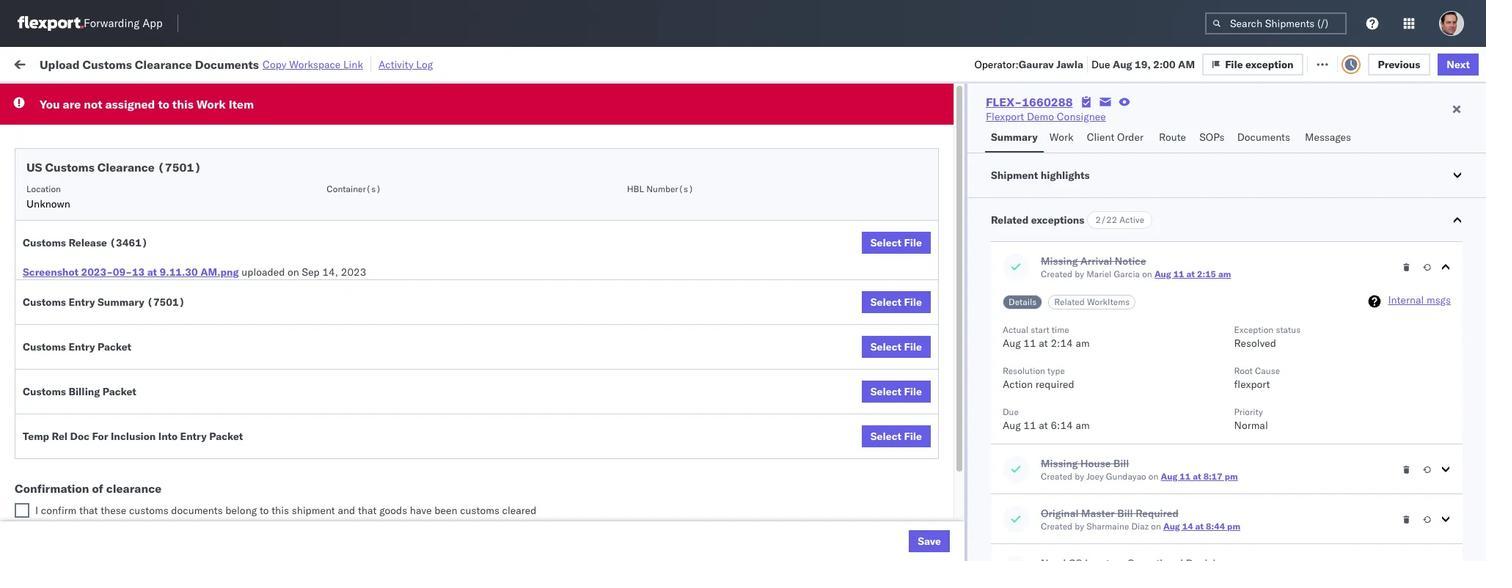 Task type: vqa. For each thing, say whether or not it's contained in the screenshot.
1:30
no



Task type: locate. For each thing, give the bounding box(es) containing it.
1 vertical spatial am
[[1076, 337, 1090, 350]]

0 horizontal spatial customs
[[129, 504, 169, 517]]

2 by from the top
[[1075, 471, 1085, 482]]

9 schedule from the top
[[34, 502, 77, 515]]

am right the 2:14
[[1076, 337, 1090, 350]]

1 horizontal spatial that
[[358, 504, 377, 517]]

operator
[[1319, 120, 1354, 131]]

am inside actual start time aug 11 at 2:14 am
[[1076, 337, 1090, 350]]

from up temp rel doc for inclusion into entry packet
[[108, 405, 130, 418]]

hlxu6269489, down the workitems
[[1085, 308, 1160, 321]]

ca for ceau7522281, hlxu6269489, hlxu8034992's schedule pickup from los angeles, ca link
[[200, 179, 214, 192]]

2:15
[[1198, 269, 1217, 280]]

due down the "resolution"
[[1003, 407, 1019, 418]]

schedule delivery appointment button
[[34, 146, 180, 162], [34, 243, 180, 259], [34, 372, 180, 388], [34, 501, 180, 517]]

internal
[[1389, 294, 1425, 307]]

1 vertical spatial documents
[[1238, 131, 1291, 144]]

created left mariel
[[1041, 269, 1073, 280]]

bill inside the original master bill required created by sharmaine diaz on aug 14 at 8:44 pm
[[1118, 507, 1134, 520]]

0 horizontal spatial due
[[1003, 407, 1019, 418]]

cdt,
[[306, 147, 330, 160], [306, 179, 330, 193], [306, 212, 330, 225], [306, 276, 330, 290]]

appointment
[[120, 146, 180, 160], [120, 243, 180, 256], [120, 372, 180, 386], [120, 502, 180, 515]]

pickup for 2nd schedule pickup from los angeles, ca button from the top
[[80, 211, 112, 224]]

5 schedule pickup from los angeles, ca button from the top
[[34, 469, 214, 485]]

1 vertical spatial action
[[1003, 378, 1033, 391]]

1 vertical spatial missing
[[1041, 457, 1078, 470]]

1 vertical spatial bill
[[1118, 507, 1134, 520]]

resize handle column header for container numbers
[[1089, 114, 1106, 561]]

created inside 'missing arrival notice created by mariel garcia on aug 11 at 2:15 am'
[[1041, 269, 1073, 280]]

0 vertical spatial -
[[1389, 502, 1395, 516]]

upload up customs entry packet
[[34, 308, 67, 321]]

los down inclusion
[[138, 469, 155, 483]]

1 resize handle column header from the left
[[235, 114, 253, 561]]

packet down upload customs clearance documents button
[[98, 341, 131, 354]]

schedule for 2nd schedule pickup from los angeles, ca button from the top
[[34, 211, 77, 224]]

5 select file from the top
[[871, 430, 922, 443]]

on down required
[[1152, 521, 1162, 532]]

2 vertical spatial documents
[[163, 308, 216, 321]]

save
[[918, 535, 941, 548]]

numbers inside container numbers
[[1007, 125, 1044, 136]]

2 vertical spatial gaurav jawla
[[1319, 244, 1380, 257]]

pm right 8:17
[[1225, 471, 1239, 482]]

at down "start" on the bottom
[[1039, 337, 1049, 350]]

1 confirm from the top
[[34, 405, 71, 418]]

09-
[[113, 266, 132, 279]]

numbers for mbl/mawb numbers
[[1167, 120, 1204, 131]]

2 vertical spatial cst,
[[312, 502, 335, 516]]

cdt, for second schedule pickup from los angeles, ca link
[[306, 212, 330, 225]]

los down us customs clearance (7501)
[[138, 179, 155, 192]]

next button
[[1439, 53, 1479, 75]]

consignee button
[[705, 117, 854, 131]]

1 vertical spatial clearance
[[97, 160, 155, 175]]

2 missing from the top
[[1041, 457, 1078, 470]]

8 schedule from the top
[[34, 469, 77, 483]]

gaurav jawla for schedule delivery appointment
[[1319, 244, 1380, 257]]

los up inclusion
[[132, 405, 149, 418]]

id
[[895, 120, 904, 131]]

mariel
[[1087, 269, 1112, 280]]

test123456 up active at the right of page
[[1114, 179, 1176, 193]]

1846748
[[931, 147, 976, 160], [931, 179, 976, 193], [931, 212, 976, 225], [931, 244, 976, 257], [931, 276, 976, 290], [931, 309, 976, 322]]

1 schedule delivery appointment button from the top
[[34, 146, 180, 162]]

cause
[[1256, 365, 1281, 376]]

from for msdu7304509 schedule pickup from los angeles, ca link
[[114, 469, 136, 483]]

client inside button
[[606, 120, 630, 131]]

priority
[[1235, 407, 1264, 418]]

shipment
[[292, 504, 335, 517]]

hlxu8034992 for 3rd schedule pickup from los angeles, ca link from the bottom
[[1163, 276, 1235, 289]]

flex-1889466
[[900, 341, 976, 354], [900, 373, 976, 386], [900, 405, 976, 419], [900, 438, 976, 451]]

0 vertical spatial summary
[[991, 131, 1038, 144]]

0 vertical spatial work
[[160, 57, 186, 70]]

- left karl
[[829, 535, 836, 548]]

1 horizontal spatial related
[[1055, 296, 1085, 307]]

10:30
[[262, 502, 291, 516]]

hlxu8034992 down shipment highlights button
[[1163, 211, 1235, 225]]

1 vertical spatial to
[[260, 504, 269, 517]]

documents right sops button
[[1238, 131, 1291, 144]]

0 vertical spatial flex-2130387
[[900, 502, 976, 516]]

3 schedule pickup from los angeles, ca link from the top
[[34, 275, 214, 290]]

number(s)
[[647, 183, 694, 194]]

3 flex-1846748 from the top
[[900, 212, 976, 225]]

created for missing house bill
[[1041, 471, 1073, 482]]

1 vertical spatial pm
[[1228, 521, 1241, 532]]

appointment up confirm pickup from los angeles, ca
[[120, 372, 180, 386]]

schedule for lhuu7894563, uetu5238478 schedule pickup from los angeles, ca button
[[34, 340, 77, 353]]

missing left "house"
[[1041, 457, 1078, 470]]

action inside 'resolution type action required'
[[1003, 378, 1033, 391]]

batch
[[1404, 57, 1433, 70]]

schedule delivery appointment button up confirm pickup from los angeles, ca
[[34, 372, 180, 388]]

2 select from the top
[[871, 296, 902, 309]]

1 vertical spatial maeu9408431
[[1114, 535, 1188, 548]]

consignee inside flexport demo consignee link
[[1057, 110, 1107, 123]]

customs entry packet
[[23, 341, 131, 354]]

6 flex-1846748 from the top
[[900, 309, 976, 322]]

customs
[[129, 504, 169, 517], [460, 504, 500, 517]]

0 vertical spatial cst,
[[306, 309, 329, 322]]

4 1:59 from the top
[[262, 276, 284, 290]]

on right garcia
[[1143, 269, 1153, 280]]

action down the "resolution"
[[1003, 378, 1033, 391]]

ceau7522281, hlxu6269489, hlxu8034992 down the workitems
[[1007, 308, 1235, 321]]

schedule for first schedule delivery appointment button from the bottom
[[34, 502, 77, 515]]

0 horizontal spatial work
[[160, 57, 186, 70]]

1 vertical spatial packet
[[103, 385, 136, 398]]

aug inside due aug 11 at 6:14 am
[[1003, 419, 1021, 432]]

entry down "2023-"
[[69, 296, 95, 309]]

3 cdt, from the top
[[306, 212, 330, 225]]

delivery for ceau7522281, hlxu6269489, hlxu8034992
[[80, 146, 118, 160]]

1 ceau7522281, hlxu6269489, hlxu8034992 from the top
[[1007, 147, 1235, 160]]

cst, for jan
[[312, 502, 335, 516]]

gaurav jawla for schedule pickup from los angeles, ca
[[1319, 179, 1380, 193]]

3 uetu5238478 from the top
[[1086, 405, 1157, 418]]

delivery inside confirm delivery link
[[74, 437, 112, 450]]

1 horizontal spatial summary
[[991, 131, 1038, 144]]

0 vertical spatial packet
[[98, 341, 131, 354]]

- right choi
[[1389, 502, 1395, 516]]

1 select file from the top
[[871, 236, 922, 250]]

pm
[[287, 405, 303, 419], [293, 502, 309, 516]]

(3461)
[[110, 236, 148, 250]]

schedule delivery appointment down of
[[34, 502, 180, 515]]

client left order
[[1087, 131, 1115, 144]]

aug down actual
[[1003, 337, 1021, 350]]

billing
[[69, 385, 100, 398]]

1 5, from the top
[[354, 147, 364, 160]]

at inside due aug 11 at 6:14 am
[[1039, 419, 1049, 432]]

temp rel doc for inclusion into entry packet
[[23, 430, 243, 443]]

2022 for second schedule pickup from los angeles, ca link
[[366, 212, 392, 225]]

nov for schedule delivery appointment link related to 4th schedule delivery appointment button from the bottom of the page
[[333, 147, 352, 160]]

item
[[229, 97, 254, 112]]

ceau7522281, up the details on the bottom right of the page
[[1007, 276, 1083, 289]]

actual
[[1003, 324, 1029, 335]]

11 left 2:15
[[1174, 269, 1185, 280]]

confirm for confirm pickup from los angeles, ca
[[34, 405, 71, 418]]

schedule
[[34, 146, 77, 160], [34, 179, 77, 192], [34, 211, 77, 224], [34, 243, 77, 256], [34, 276, 77, 289], [34, 340, 77, 353], [34, 372, 77, 386], [34, 469, 77, 483], [34, 502, 77, 515]]

776 at risk
[[277, 57, 328, 70]]

1 vertical spatial cst,
[[305, 405, 328, 419]]

ceau7522281, hlxu6269489, hlxu8034992 up garcia
[[1007, 244, 1235, 257]]

1 appointment from the top
[[120, 146, 180, 160]]

ca inside button
[[195, 405, 208, 418]]

customs inside upload customs clearance documents link
[[70, 308, 111, 321]]

1 vertical spatial by
[[1075, 471, 1085, 482]]

gaurav
[[1019, 58, 1054, 71], [1319, 147, 1352, 160], [1319, 179, 1352, 193], [1319, 244, 1352, 257]]

9.11.30
[[160, 266, 198, 279]]

operator:
[[975, 58, 1019, 71]]

save button
[[909, 531, 950, 553]]

schedule delivery appointment link for first schedule delivery appointment button from the bottom
[[34, 501, 180, 516]]

ocean
[[499, 147, 530, 160], [638, 147, 668, 160], [744, 147, 774, 160], [638, 179, 668, 193], [499, 212, 530, 225], [638, 212, 668, 225], [744, 212, 774, 225], [499, 276, 530, 290], [638, 276, 668, 290], [744, 276, 774, 290], [499, 309, 530, 322], [638, 309, 668, 322], [744, 309, 774, 322], [499, 405, 530, 419], [638, 405, 668, 419], [744, 405, 774, 419], [499, 502, 530, 516]]

los for confirm pickup from los angeles, ca link
[[132, 405, 149, 418]]

file exception button
[[1213, 52, 1314, 74], [1213, 52, 1314, 74], [1203, 53, 1304, 75], [1203, 53, 1304, 75]]

pickup for lhuu7894563, uetu5238478 schedule pickup from los angeles, ca button
[[80, 340, 112, 353]]

created for missing arrival notice
[[1041, 269, 1073, 280]]

nov for second schedule pickup from los angeles, ca link
[[333, 212, 352, 225]]

release
[[69, 236, 107, 250]]

angeles, down us customs clearance (7501)
[[157, 179, 198, 192]]

0 horizontal spatial consignee
[[712, 120, 755, 131]]

hlxu8034992 right garcia
[[1163, 276, 1235, 289]]

1 vertical spatial gvcu5265864
[[1007, 534, 1080, 547]]

schedule pickup from los angeles, ca up (3461)
[[34, 211, 214, 224]]

by inside 'missing arrival notice created by mariel garcia on aug 11 at 2:15 am'
[[1075, 269, 1085, 280]]

2 lhuu7894563, from the top
[[1007, 373, 1083, 386]]

1 horizontal spatial consignee
[[1057, 110, 1107, 123]]

schedule pickup from los angeles, ca link down upload customs clearance documents button
[[34, 339, 214, 354]]

flex-1846748 button
[[876, 143, 979, 164], [876, 143, 979, 164], [876, 176, 979, 196], [876, 176, 979, 196], [876, 208, 979, 229], [876, 208, 979, 229], [876, 240, 979, 261], [876, 240, 979, 261], [876, 273, 979, 293], [876, 273, 979, 293], [876, 305, 979, 325], [876, 305, 979, 325]]

bill inside the 'missing house bill created by joey gundayao on aug 11 at 8:17 pm'
[[1114, 457, 1130, 470]]

file for temp rel doc for inclusion into entry packet
[[904, 430, 922, 443]]

flex-1660288
[[986, 95, 1073, 109]]

9,
[[353, 309, 363, 322]]

4 schedule pickup from los angeles, ca link from the top
[[34, 339, 214, 354]]

documents for upload customs clearance documents
[[163, 308, 216, 321]]

2 ocean fcl from the top
[[499, 212, 551, 225]]

2 hlxu8034992 from the top
[[1163, 179, 1235, 192]]

0 vertical spatial pm
[[287, 405, 303, 419]]

1 vertical spatial 23,
[[356, 502, 372, 516]]

at left 6:14
[[1039, 419, 1049, 432]]

2 test123456 from the top
[[1114, 179, 1176, 193]]

ceau7522281, hlxu6269489, hlxu8034992 down client order at the right top of the page
[[1007, 147, 1235, 160]]

schedule pickup from los angeles, ca up these
[[34, 469, 214, 483]]

3 ceau7522281, hlxu6269489, hlxu8034992 from the top
[[1007, 211, 1235, 225]]

(7501) for customs entry summary (7501)
[[147, 296, 185, 309]]

details button
[[1003, 295, 1043, 310]]

schedule delivery appointment link up "2023-"
[[34, 243, 180, 257]]

2 ceau7522281, from the top
[[1007, 179, 1083, 192]]

consignee
[[1057, 110, 1107, 123], [712, 120, 755, 131]]

ceau7522281, hlxu6269489, hlxu8034992 for schedule delivery appointment link related to 4th schedule delivery appointment button from the bottom of the page
[[1007, 147, 1235, 160]]

confirmation
[[15, 481, 89, 496]]

upload for upload customs clearance documents
[[34, 308, 67, 321]]

5 resize handle column header from the left
[[687, 114, 705, 561]]

due for due aug 19, 2:00 am
[[1092, 58, 1111, 71]]

deadline button
[[255, 117, 420, 131]]

0 horizontal spatial to
[[158, 97, 169, 112]]

1 vertical spatial confirm
[[34, 437, 71, 450]]

flex-1846748 for schedule delivery appointment link related to 4th schedule delivery appointment button from the bottom of the page
[[900, 147, 976, 160]]

documents
[[195, 57, 259, 72], [1238, 131, 1291, 144], [163, 308, 216, 321]]

missing inside 'missing arrival notice created by mariel garcia on aug 11 at 2:15 am'
[[1041, 255, 1078, 268]]

flex-1660288 link
[[986, 95, 1073, 109]]

1 vertical spatial gaurav jawla
[[1319, 179, 1380, 193]]

location unknown
[[26, 183, 70, 211]]

(7501) down workitem button
[[158, 160, 201, 175]]

test123456 down notice
[[1114, 276, 1176, 290]]

2 that from the left
[[358, 504, 377, 517]]

ocean fcl
[[499, 147, 551, 160], [499, 212, 551, 225], [499, 276, 551, 290], [499, 309, 551, 322], [499, 405, 551, 419], [499, 502, 551, 516]]

entry right into
[[180, 430, 207, 443]]

4 1:59 am cdt, nov 5, 2022 from the top
[[262, 276, 392, 290]]

schedule pickup from los angeles, ca button for msdu7304509
[[34, 469, 214, 485]]

5 ceau7522281, hlxu6269489, hlxu8034992 from the top
[[1007, 276, 1235, 289]]

7 resize handle column header from the left
[[982, 114, 1000, 561]]

0 vertical spatial pm
[[1225, 471, 1239, 482]]

0 vertical spatial (7501)
[[158, 160, 201, 175]]

1 horizontal spatial due
[[1092, 58, 1111, 71]]

schedule pickup from los angeles, ca down upload customs clearance documents button
[[34, 340, 214, 353]]

1893174
[[931, 470, 976, 483]]

packet right into
[[209, 430, 243, 443]]

1 missing from the top
[[1041, 255, 1078, 268]]

gvcu5265864
[[1007, 502, 1080, 515], [1007, 534, 1080, 547]]

uetu5238478 down the workitems
[[1086, 341, 1157, 354]]

on inside the original master bill required created by sharmaine diaz on aug 14 at 8:44 pm
[[1152, 521, 1162, 532]]

flexport. image
[[18, 16, 84, 31]]

aug
[[1113, 58, 1133, 71], [1155, 269, 1172, 280], [1003, 337, 1021, 350], [1003, 419, 1021, 432], [1161, 471, 1178, 482], [1164, 521, 1181, 532]]

at right 14 at right bottom
[[1196, 521, 1204, 532]]

0 vertical spatial gvcu5265864
[[1007, 502, 1080, 515]]

hlxu6269489, down client order at the right top of the page
[[1085, 147, 1160, 160]]

numbers inside button
[[1167, 120, 1204, 131]]

bill up gundayao
[[1114, 457, 1130, 470]]

on inside 'missing arrival notice created by mariel garcia on aug 11 at 2:15 am'
[[1143, 269, 1153, 280]]

hlxu8034992 up aug 11 at 2:15 am 'button'
[[1163, 244, 1235, 257]]

client inside button
[[1087, 131, 1115, 144]]

select for customs entry summary (7501)
[[871, 296, 902, 309]]

documents down screenshot 2023-09-13 at 9.11.30 am.png uploaded on sep 14, 2023
[[163, 308, 216, 321]]

appointment for schedule delivery appointment link related to 3rd schedule delivery appointment button from the top of the page
[[120, 372, 180, 386]]

that
[[79, 504, 98, 517], [358, 504, 377, 517]]

from for confirm pickup from los angeles, ca link
[[108, 405, 130, 418]]

copy workspace link button
[[263, 58, 363, 71]]

clearance down workitem button
[[97, 160, 155, 175]]

due
[[1092, 58, 1111, 71], [1003, 407, 1019, 418]]

pickup for ceau7522281, hlxu6269489, hlxu8034992 schedule pickup from los angeles, ca button
[[80, 179, 112, 192]]

time
[[1052, 324, 1070, 335]]

confirmation of clearance
[[15, 481, 162, 496]]

3 schedule delivery appointment link from the top
[[34, 372, 180, 386]]

1 vertical spatial created
[[1041, 471, 1073, 482]]

7 schedule from the top
[[34, 372, 77, 386]]

schedule pickup from los angeles, ca up customs entry summary (7501)
[[34, 276, 214, 289]]

5, down the "deadline" button
[[354, 179, 364, 193]]

pm inside the 'missing house bill created by joey gundayao on aug 11 at 8:17 pm'
[[1225, 471, 1239, 482]]

from for second schedule pickup from los angeles, ca link
[[114, 211, 136, 224]]

upload inside button
[[34, 308, 67, 321]]

4 schedule delivery appointment link from the top
[[34, 501, 180, 516]]

2 schedule delivery appointment link from the top
[[34, 243, 180, 257]]

packet up confirm pickup from los angeles, ca
[[103, 385, 136, 398]]

1 uetu5238478 from the top
[[1086, 341, 1157, 354]]

schedule pickup from los angeles, ca link up these
[[34, 469, 214, 483]]

upload customs clearance documents
[[34, 308, 216, 321]]

resize handle column header for flex id
[[982, 114, 1000, 561]]

2 vertical spatial work
[[1050, 131, 1074, 144]]

name
[[632, 120, 655, 131]]

status
[[80, 91, 106, 102]]

nov for 3rd schedule pickup from los angeles, ca link from the bottom
[[333, 276, 352, 290]]

1 maeu9408431 from the top
[[1114, 502, 1188, 516]]

hlxu8034992 for upload customs clearance documents link
[[1163, 308, 1235, 321]]

schedule delivery appointment link for 4th schedule delivery appointment button from the bottom of the page
[[34, 146, 180, 160]]

1 select file button from the top
[[862, 232, 931, 254]]

angeles, for 3rd schedule pickup from los angeles, ca link from the bottom
[[157, 276, 198, 289]]

pm right the 6:00 on the left of the page
[[287, 405, 303, 419]]

0 horizontal spatial action
[[1003, 378, 1033, 391]]

1 vertical spatial this
[[272, 504, 289, 517]]

lhuu7894563, uetu5238478 up 6:14
[[1007, 405, 1157, 418]]

documents for upload customs clearance documents copy workspace link
[[195, 57, 259, 72]]

blocked,
[[181, 91, 218, 102]]

1 vertical spatial summary
[[98, 296, 144, 309]]

0 horizontal spatial that
[[79, 504, 98, 517]]

1 vertical spatial pm
[[293, 502, 309, 516]]

confirm for confirm delivery
[[34, 437, 71, 450]]

0 horizontal spatial related
[[991, 214, 1029, 227]]

3 schedule from the top
[[34, 211, 77, 224]]

1 vertical spatial flex-2130387
[[900, 535, 976, 548]]

exception
[[1256, 57, 1304, 70], [1246, 58, 1294, 71]]

1 horizontal spatial -
[[1389, 502, 1395, 516]]

1 schedule from the top
[[34, 146, 77, 160]]

0 vertical spatial by
[[1075, 269, 1085, 280]]

4 1846748 from the top
[[931, 244, 976, 257]]

1 vertical spatial entry
[[69, 341, 95, 354]]

4 resize handle column header from the left
[[581, 114, 599, 561]]

schedule pickup from los angeles, ca button up (3461)
[[34, 210, 214, 226]]

angeles, up the 9.11.30
[[157, 211, 198, 224]]

pickup down billing
[[74, 405, 106, 418]]

0 vertical spatial 2023
[[341, 266, 367, 279]]

from for 3rd schedule pickup from los angeles, ca link from the bottom
[[114, 276, 136, 289]]

aug down abcdefg78456546 at right
[[1161, 471, 1178, 482]]

Search Work text field
[[993, 52, 1153, 74]]

0 horizontal spatial numbers
[[1007, 125, 1044, 136]]

cst, left 9,
[[306, 309, 329, 322]]

1 cdt, from the top
[[306, 147, 330, 160]]

6:00 pm cst, dec 23, 2022
[[262, 405, 397, 419]]

5, up the container(s)
[[354, 147, 364, 160]]

select file for customs billing packet
[[871, 385, 922, 398]]

snooze
[[442, 120, 471, 131]]

4 cdt, from the top
[[306, 276, 330, 290]]

delivery for lhuu7894563, uetu5238478
[[74, 437, 112, 450]]

gvcu5265864 down original
[[1007, 534, 1080, 547]]

select file for customs release (3461)
[[871, 236, 922, 250]]

hlxu8034992 for schedule delivery appointment link related to 4th schedule delivery appointment button from the bottom of the page
[[1163, 147, 1235, 160]]

to right "for"
[[158, 97, 169, 112]]

ceau7522281, up "start" on the bottom
[[1007, 308, 1083, 321]]

due inside due aug 11 at 6:14 am
[[1003, 407, 1019, 418]]

by inside the 'missing house bill created by joey gundayao on aug 11 at 8:17 pm'
[[1075, 471, 1085, 482]]

3 select file from the top
[[871, 341, 922, 354]]

1 vertical spatial related
[[1055, 296, 1085, 307]]

for
[[92, 430, 108, 443]]

5 schedule from the top
[[34, 276, 77, 289]]

flex-1846748 for upload customs clearance documents link
[[900, 309, 976, 322]]

flex
[[876, 120, 893, 131]]

created inside the 'missing house bill created by joey gundayao on aug 11 at 8:17 pm'
[[1041, 471, 1073, 482]]

1 horizontal spatial action
[[1435, 57, 1468, 70]]

link
[[343, 58, 363, 71]]

schedule pickup from los angeles, ca link up (3461)
[[34, 210, 214, 225]]

0 vertical spatial 2130387
[[931, 502, 976, 516]]

0 horizontal spatial summary
[[98, 296, 144, 309]]

23, right and
[[356, 502, 372, 516]]

4 5, from the top
[[354, 276, 364, 290]]

resize handle column header
[[235, 114, 253, 561], [417, 114, 435, 561], [474, 114, 492, 561], [581, 114, 599, 561], [687, 114, 705, 561], [851, 114, 869, 561], [982, 114, 1000, 561], [1089, 114, 1106, 561], [1294, 114, 1311, 561], [1400, 114, 1418, 561], [1449, 114, 1467, 561]]

los right 09-
[[138, 276, 155, 289]]

los for msdu7304509 schedule pickup from los angeles, ca link
[[138, 469, 155, 483]]

5 schedule pickup from los angeles, ca link from the top
[[34, 469, 214, 483]]

lhuu7894563, uetu5238478 down the 2:14
[[1007, 373, 1157, 386]]

5 hlxu8034992 from the top
[[1163, 276, 1235, 289]]

customs up customs entry packet
[[70, 308, 111, 321]]

gvcu5265864 down msdu7304509
[[1007, 502, 1080, 515]]

that down the confirmation of clearance
[[79, 504, 98, 517]]

4 schedule pickup from los angeles, ca from the top
[[34, 340, 214, 353]]

0 vertical spatial documents
[[195, 57, 259, 72]]

2 vertical spatial am
[[1076, 419, 1090, 432]]

inclusion
[[111, 430, 156, 443]]

0 vertical spatial related
[[991, 214, 1029, 227]]

pickup up release
[[80, 211, 112, 224]]

previous button
[[1368, 53, 1431, 75]]

resize handle column header for consignee
[[851, 114, 869, 561]]

0 vertical spatial 23,
[[353, 405, 369, 419]]

3 fcl from the top
[[532, 276, 551, 290]]

5 ocean fcl from the top
[[499, 405, 551, 419]]

1 ocean fcl from the top
[[499, 147, 551, 160]]

2:00
[[1154, 58, 1176, 71]]

0 vertical spatial confirm
[[34, 405, 71, 418]]

6:00
[[262, 405, 284, 419]]

1 horizontal spatial customs
[[460, 504, 500, 517]]

1 horizontal spatial numbers
[[1167, 120, 1204, 131]]

documents inside documents button
[[1238, 131, 1291, 144]]

2 vertical spatial by
[[1075, 521, 1085, 532]]

upload for upload customs clearance documents copy workspace link
[[40, 57, 80, 72]]

resize handle column header for mbl/mawb numbers
[[1294, 114, 1311, 561]]

0 vertical spatial am
[[1219, 269, 1232, 280]]

related inside button
[[1055, 296, 1085, 307]]

3 select from the top
[[871, 341, 902, 354]]

1 created from the top
[[1041, 269, 1073, 280]]

my
[[15, 53, 38, 74]]

select file for temp rel doc for inclusion into entry packet
[[871, 430, 922, 443]]

2 fcl from the top
[[532, 212, 551, 225]]

flex-1893174 button
[[876, 466, 979, 487], [876, 466, 979, 487]]

resize handle column header for deadline
[[417, 114, 435, 561]]

schedule for third schedule pickup from los angeles, ca button from the top
[[34, 276, 77, 289]]

0 vertical spatial gaurav jawla
[[1319, 147, 1380, 160]]

4 appointment from the top
[[120, 502, 180, 515]]

pm right 10:30 in the bottom of the page
[[293, 502, 309, 516]]

flex-2130387 button
[[876, 499, 979, 519], [876, 499, 979, 519], [876, 531, 979, 551], [876, 531, 979, 551]]

schedule down unknown
[[34, 211, 77, 224]]

file for customs billing packet
[[904, 385, 922, 398]]

0 vertical spatial missing
[[1041, 255, 1078, 268]]

1 1:59 am cdt, nov 5, 2022 from the top
[[262, 147, 392, 160]]

clearance inside button
[[114, 308, 161, 321]]

1 hlxu6269489, from the top
[[1085, 147, 1160, 160]]

at left 2:15
[[1187, 269, 1195, 280]]

file
[[1236, 57, 1254, 70], [1226, 58, 1244, 71], [904, 236, 922, 250], [904, 296, 922, 309], [904, 341, 922, 354], [904, 385, 922, 398], [904, 430, 922, 443]]

customs right been
[[460, 504, 500, 517]]

3 gaurav jawla from the top
[[1319, 244, 1380, 257]]

angeles, right '13'
[[157, 276, 198, 289]]

2 horizontal spatial work
[[1050, 131, 1074, 144]]

on right gundayao
[[1149, 471, 1159, 482]]

work left item
[[197, 97, 226, 112]]

by left joey
[[1075, 471, 1085, 482]]

1:59 for schedule delivery appointment link related to 4th schedule delivery appointment button from the bottom of the page
[[262, 147, 284, 160]]

work
[[42, 53, 80, 74]]

los down upload customs clearance documents button
[[138, 340, 155, 353]]

23,
[[353, 405, 369, 419], [356, 502, 372, 516]]

entry for packet
[[69, 341, 95, 354]]

0 vertical spatial due
[[1092, 58, 1111, 71]]

schedule pickup from los angeles, ca for lhuu7894563, uetu5238478
[[34, 340, 214, 353]]

1 horizontal spatial client
[[1087, 131, 1115, 144]]

client
[[606, 120, 630, 131], [1087, 131, 1115, 144]]

to right belong
[[260, 504, 269, 517]]

8 resize handle column header from the left
[[1089, 114, 1106, 561]]

appointment up us customs clearance (7501)
[[120, 146, 180, 160]]

1 vertical spatial 2023
[[375, 502, 400, 516]]

4 select from the top
[[871, 385, 902, 398]]

0 horizontal spatial 2023
[[341, 266, 367, 279]]

0 horizontal spatial client
[[606, 120, 630, 131]]

aug inside 'missing arrival notice created by mariel garcia on aug 11 at 2:15 am'
[[1155, 269, 1172, 280]]

1 horizontal spatial to
[[260, 504, 269, 517]]

1 vertical spatial upload
[[34, 308, 67, 321]]

am up sep
[[287, 212, 304, 225]]

missing arrival notice created by mariel garcia on aug 11 at 2:15 am
[[1041, 255, 1232, 280]]

2:14
[[1051, 337, 1073, 350]]

0 vertical spatial maeu9408431
[[1114, 502, 1188, 516]]

2022 for 3rd schedule pickup from los angeles, ca link from the bottom
[[366, 276, 392, 290]]

1 fcl from the top
[[532, 147, 551, 160]]

select for customs release (3461)
[[871, 236, 902, 250]]

documents inside upload customs clearance documents link
[[163, 308, 216, 321]]

missing inside the 'missing house bill created by joey gundayao on aug 11 at 8:17 pm'
[[1041, 457, 1078, 470]]

2 vertical spatial clearance
[[114, 308, 161, 321]]

packet for customs billing packet
[[103, 385, 136, 398]]

los inside button
[[132, 405, 149, 418]]

0 vertical spatial created
[[1041, 269, 1073, 280]]

hbl
[[627, 183, 644, 194]]

1 horizontal spatial 2023
[[375, 502, 400, 516]]

1 vertical spatial 2130387
[[931, 535, 976, 548]]

(7501) for us customs clearance (7501)
[[158, 160, 201, 175]]

1 vertical spatial work
[[197, 97, 226, 112]]

flexport demo consignee link
[[986, 109, 1107, 124]]

1 1:59 from the top
[[262, 147, 284, 160]]

summary down 09-
[[98, 296, 144, 309]]

None checkbox
[[15, 503, 29, 518]]

import work button
[[119, 47, 192, 80]]

9 resize handle column header from the left
[[1294, 114, 1311, 561]]

1 vertical spatial (7501)
[[147, 296, 185, 309]]

aug inside actual start time aug 11 at 2:14 am
[[1003, 337, 1021, 350]]

aug left 6:14
[[1003, 419, 1021, 432]]

0 vertical spatial action
[[1435, 57, 1468, 70]]

aug inside the 'missing house bill created by joey gundayao on aug 11 at 8:17 pm'
[[1161, 471, 1178, 482]]

start
[[1031, 324, 1050, 335]]

11 inside actual start time aug 11 at 2:14 am
[[1024, 337, 1037, 350]]

from inside button
[[108, 405, 130, 418]]

0 vertical spatial this
[[172, 97, 194, 112]]

uetu5238478 right type
[[1086, 373, 1157, 386]]

2022 for upload customs clearance documents link
[[365, 309, 391, 322]]

resize handle column header for workitem
[[235, 114, 253, 561]]

0 vertical spatial entry
[[69, 296, 95, 309]]

packet for customs entry packet
[[98, 341, 131, 354]]

missing for missing house bill
[[1041, 457, 1078, 470]]

flex-
[[986, 95, 1022, 109], [900, 147, 931, 160], [900, 179, 931, 193], [900, 212, 931, 225], [900, 244, 931, 257], [900, 276, 931, 290], [900, 309, 931, 322], [900, 341, 931, 354], [900, 373, 931, 386], [900, 405, 931, 419], [900, 438, 931, 451], [900, 470, 931, 483], [900, 502, 931, 516], [900, 535, 931, 548]]

ceau7522281, down the related exceptions
[[1007, 244, 1083, 257]]

1 schedule delivery appointment link from the top
[[34, 146, 180, 160]]

1 vertical spatial -
[[829, 535, 836, 548]]

bill for master
[[1118, 507, 1134, 520]]

ocean fcl for confirm pickup from los angeles, ca link
[[499, 405, 551, 419]]

0 vertical spatial bill
[[1114, 457, 1130, 470]]

8:44
[[1206, 521, 1226, 532]]

deadline
[[262, 120, 297, 131]]

schedule pickup from los angeles, ca button down upload customs clearance documents button
[[34, 339, 214, 356]]

schedule left "2023-"
[[34, 276, 77, 289]]

ceau7522281, up the related exceptions
[[1007, 179, 1083, 192]]

cst, left jan
[[312, 502, 335, 516]]

0 vertical spatial upload
[[40, 57, 80, 72]]

6 hlxu8034992 from the top
[[1163, 308, 1235, 321]]

maeu9408431 up diaz
[[1114, 502, 1188, 516]]

2 vertical spatial created
[[1041, 521, 1073, 532]]

6 ceau7522281, hlxu6269489, hlxu8034992 from the top
[[1007, 308, 1235, 321]]

track
[[381, 57, 404, 70]]

schedule pickup from los angeles, ca link for lhuu7894563, uetu5238478
[[34, 339, 214, 354]]

schedule for msdu7304509 schedule pickup from los angeles, ca button
[[34, 469, 77, 483]]

flexport demo consignee
[[986, 110, 1107, 123]]

0 vertical spatial clearance
[[135, 57, 192, 72]]

0 vertical spatial to
[[158, 97, 169, 112]]

schedule pickup from los angeles, ca button up these
[[34, 469, 214, 485]]

1 vertical spatial due
[[1003, 407, 1019, 418]]

from for ceau7522281, hlxu6269489, hlxu8034992's schedule pickup from los angeles, ca link
[[114, 179, 136, 192]]

1 hlxu8034992 from the top
[[1163, 147, 1235, 160]]

schedule down customs entry packet
[[34, 372, 77, 386]]



Task type: describe. For each thing, give the bounding box(es) containing it.
confirm pickup from los angeles, ca
[[34, 405, 208, 418]]

confirm pickup from los angeles, ca button
[[34, 404, 208, 420]]

:
[[106, 91, 109, 102]]

am.png
[[200, 266, 239, 279]]

on left sep
[[288, 266, 299, 279]]

flexport
[[1235, 378, 1271, 391]]

4 lhuu7894563, uetu5238478 from the top
[[1007, 437, 1157, 451]]

2 gvcu5265864 from the top
[[1007, 534, 1080, 547]]

us customs clearance (7501)
[[26, 160, 201, 175]]

jan
[[337, 502, 354, 516]]

schedule pickup from los angeles, ca link for ceau7522281, hlxu6269489, hlxu8034992
[[34, 178, 214, 193]]

delivery for gvcu5265864
[[80, 502, 118, 515]]

resize handle column header for client name
[[687, 114, 705, 561]]

pm for 10:30
[[293, 502, 309, 516]]

aug left 19,
[[1113, 58, 1133, 71]]

2 vertical spatial entry
[[180, 430, 207, 443]]

aug 11 at 2:15 am button
[[1155, 269, 1232, 280]]

3 schedule delivery appointment from the top
[[34, 372, 180, 386]]

flex-1846748 for second schedule pickup from los angeles, ca link
[[900, 212, 976, 225]]

2 vertical spatial packet
[[209, 430, 243, 443]]

11 inside 'missing arrival notice created by mariel garcia on aug 11 at 2:15 am'
[[1174, 269, 1185, 280]]

6 hlxu6269489, from the top
[[1085, 308, 1160, 321]]

ca for schedule pickup from los angeles, ca link corresponding to lhuu7894563, uetu5238478
[[200, 340, 214, 353]]

(10)
[[239, 57, 264, 70]]

los for second schedule pickup from los angeles, ca link
[[138, 211, 155, 224]]

screenshot 2023-09-13 at 9.11.30 am.png link
[[23, 265, 239, 280]]

11 inside the 'missing house bill created by joey gundayao on aug 11 at 8:17 pm'
[[1180, 471, 1191, 482]]

4 hlxu8034992 from the top
[[1163, 244, 1235, 257]]

file for customs release (3461)
[[904, 236, 922, 250]]

5 ceau7522281, from the top
[[1007, 276, 1083, 289]]

related for related workitems
[[1055, 296, 1085, 307]]

jaehyung
[[1319, 502, 1362, 516]]

1 horizontal spatial this
[[272, 504, 289, 517]]

schedule for 4th schedule delivery appointment button from the bottom of the page
[[34, 146, 77, 160]]

cdt, for schedule delivery appointment link related to 4th schedule delivery appointment button from the bottom of the page
[[306, 147, 330, 160]]

master
[[1082, 507, 1115, 520]]

belong
[[226, 504, 257, 517]]

exceptions
[[1032, 214, 1085, 227]]

4 ceau7522281, hlxu6269489, hlxu8034992 from the top
[[1007, 244, 1235, 257]]

created inside the original master bill required created by sharmaine diaz on aug 14 at 8:44 pm
[[1041, 521, 1073, 532]]

nov for upload customs clearance documents link
[[332, 309, 351, 322]]

3 schedule pickup from los angeles, ca from the top
[[34, 276, 214, 289]]

los for ceau7522281, hlxu6269489, hlxu8034992's schedule pickup from los angeles, ca link
[[138, 179, 155, 192]]

ca for 3rd schedule pickup from los angeles, ca link from the bottom
[[200, 276, 214, 289]]

2 uetu5238478 from the top
[[1086, 373, 1157, 386]]

1 customs from the left
[[129, 504, 169, 517]]

2/22 active
[[1096, 214, 1145, 225]]

summary button
[[986, 124, 1044, 153]]

3 lhuu7894563, from the top
[[1007, 405, 1083, 418]]

doc
[[70, 430, 90, 443]]

not
[[84, 97, 102, 112]]

angeles, for second schedule pickup from los angeles, ca link
[[157, 211, 198, 224]]

6 1846748 from the top
[[931, 309, 976, 322]]

4 schedule delivery appointment from the top
[[34, 502, 180, 515]]

container(s)
[[327, 183, 381, 194]]

activity log button
[[379, 56, 433, 73]]

4 hlxu6269489, from the top
[[1085, 244, 1160, 257]]

import work
[[125, 57, 186, 70]]

abcdefg78456546
[[1114, 438, 1212, 451]]

location
[[26, 183, 61, 194]]

3 schedule delivery appointment button from the top
[[34, 372, 180, 388]]

customs left billing
[[23, 385, 66, 398]]

5 hlxu6269489, from the top
[[1085, 276, 1160, 289]]

1 flex-2130387 from the top
[[900, 502, 976, 516]]

5, for second schedule pickup from los angeles, ca link
[[354, 212, 364, 225]]

2 flex-2130387 from the top
[[900, 535, 976, 548]]

related workitems button
[[1049, 295, 1136, 310]]

message
[[198, 57, 239, 70]]

customs up the customs billing packet
[[23, 341, 66, 354]]

10 resize handle column header from the left
[[1400, 114, 1418, 561]]

client order button
[[1081, 124, 1154, 153]]

root
[[1235, 365, 1253, 376]]

us
[[26, 160, 42, 175]]

am inside due aug 11 at 6:14 am
[[1076, 419, 1090, 432]]

2 2130387 from the top
[[931, 535, 976, 548]]

original master bill required created by sharmaine diaz on aug 14 at 8:44 pm
[[1041, 507, 1241, 532]]

ocean fcl for upload customs clearance documents link
[[499, 309, 551, 322]]

import
[[125, 57, 158, 70]]

schedule for 3rd schedule delivery appointment button from the top of the page
[[34, 372, 77, 386]]

13
[[132, 266, 145, 279]]

2 1846748 from the top
[[931, 179, 976, 193]]

ca for confirm pickup from los angeles, ca link
[[195, 405, 208, 418]]

schedule pickup from los angeles, ca button for lhuu7894563, uetu5238478
[[34, 339, 214, 356]]

4 fcl from the top
[[532, 309, 551, 322]]

schedule pickup from los angeles, ca for msdu7304509
[[34, 469, 214, 483]]

2 lhuu7894563, uetu5238478 from the top
[[1007, 373, 1157, 386]]

4 flex-1846748 from the top
[[900, 244, 976, 257]]

cleared
[[502, 504, 537, 517]]

11 inside due aug 11 at 6:14 am
[[1024, 419, 1037, 432]]

176 on track
[[344, 57, 404, 70]]

1 ceau7522281, from the top
[[1007, 147, 1083, 160]]

i
[[35, 504, 38, 517]]

you
[[40, 97, 60, 112]]

schedule delivery appointment link for 3rd schedule delivery appointment button from the top of the page
[[34, 372, 180, 386]]

3 1:59 am cdt, nov 5, 2022 from the top
[[262, 212, 392, 225]]

select file button for customs entry packet
[[862, 336, 931, 358]]

5, for schedule delivery appointment link related to 4th schedule delivery appointment button from the bottom of the page
[[354, 147, 364, 160]]

due for due aug 11 at 6:14 am
[[1003, 407, 1019, 418]]

2 schedule pickup from los angeles, ca from the top
[[34, 211, 214, 224]]

message (10)
[[198, 57, 264, 70]]

ceau7522281, hlxu6269489, hlxu8034992 for second schedule pickup from los angeles, ca link
[[1007, 211, 1235, 225]]

5 fcl from the top
[[532, 405, 551, 419]]

14
[[1183, 521, 1194, 532]]

1660288
[[1022, 95, 1073, 109]]

entry for summary
[[69, 296, 95, 309]]

by inside the original master bill required created by sharmaine diaz on aug 14 at 8:44 pm
[[1075, 521, 1085, 532]]

10:30 pm cst, jan 23, 2023
[[262, 502, 400, 516]]

file for customs entry summary (7501)
[[904, 296, 922, 309]]

3 test123456 from the top
[[1114, 212, 1176, 225]]

3 flex-1889466 from the top
[[900, 405, 976, 419]]

demo
[[1027, 110, 1055, 123]]

flexport
[[986, 110, 1025, 123]]

5, for 3rd schedule pickup from los angeles, ca link from the bottom
[[354, 276, 364, 290]]

1 1846748 from the top
[[931, 147, 976, 160]]

23, for 2023
[[356, 502, 372, 516]]

Search Shipments (/) text field
[[1206, 12, 1347, 34]]

next
[[1447, 58, 1471, 71]]

5 test123456 from the top
[[1114, 276, 1176, 290]]

3 lhuu7894563, uetu5238478 from the top
[[1007, 405, 1157, 418]]

2 schedule delivery appointment from the top
[[34, 243, 180, 256]]

pickup for confirm pickup from los angeles, ca button
[[74, 405, 106, 418]]

uploaded
[[242, 266, 285, 279]]

customs release (3461)
[[23, 236, 148, 250]]

at inside the original master bill required created by sharmaine diaz on aug 14 at 8:44 pm
[[1196, 521, 1204, 532]]

client for client name
[[606, 120, 630, 131]]

am down deadline on the top left
[[287, 147, 304, 160]]

schedule pickup from los angeles, ca link for msdu7304509
[[34, 469, 214, 483]]

customs down screenshot
[[23, 296, 66, 309]]

ocean fcl for 3rd schedule pickup from los angeles, ca link from the bottom
[[499, 276, 551, 290]]

at inside 'missing arrival notice created by mariel garcia on aug 11 at 2:15 am'
[[1187, 269, 1195, 280]]

select file button for customs entry summary (7501)
[[862, 291, 931, 313]]

1 that from the left
[[79, 504, 98, 517]]

ocean fcl for schedule delivery appointment link for first schedule delivery appointment button from the bottom
[[499, 502, 551, 516]]

2 maeu9408431 from the top
[[1114, 535, 1188, 548]]

type
[[1048, 365, 1065, 376]]

4 schedule delivery appointment button from the top
[[34, 501, 180, 517]]

into
[[158, 430, 178, 443]]

schedule for ceau7522281, hlxu6269489, hlxu8034992 schedule pickup from los angeles, ca button
[[34, 179, 77, 192]]

karl
[[838, 535, 857, 548]]

3 ceau7522281, from the top
[[1007, 211, 1083, 225]]

internal msgs
[[1389, 294, 1452, 307]]

4 test123456 from the top
[[1114, 244, 1176, 257]]

am right "2:00"
[[1179, 58, 1196, 71]]

2 schedule pickup from los angeles, ca link from the top
[[34, 210, 214, 225]]

1 schedule delivery appointment from the top
[[34, 146, 180, 160]]

176
[[344, 57, 364, 70]]

2023-
[[81, 266, 113, 279]]

file for customs entry packet
[[904, 341, 922, 354]]

4 lhuu7894563, from the top
[[1007, 437, 1083, 451]]

are
[[63, 97, 81, 112]]

am inside 'missing arrival notice created by mariel garcia on aug 11 at 2:15 am'
[[1219, 269, 1232, 280]]

work button
[[1044, 124, 1081, 153]]

lagerfeld
[[860, 535, 903, 548]]

select file button for customs release (3461)
[[862, 232, 931, 254]]

6 fcl from the top
[[532, 502, 551, 516]]

11 resize handle column header from the left
[[1449, 114, 1467, 561]]

1 gaurav jawla from the top
[[1319, 147, 1380, 160]]

angeles, for schedule pickup from los angeles, ca link corresponding to lhuu7894563, uetu5238478
[[157, 340, 198, 353]]

1 horizontal spatial work
[[197, 97, 226, 112]]

ocean fcl for schedule delivery appointment link related to 4th schedule delivery appointment button from the bottom of the page
[[499, 147, 551, 160]]

missing for missing arrival notice
[[1041, 255, 1078, 268]]

container numbers
[[1007, 114, 1047, 136]]

on inside the 'missing house bill created by joey gundayao on aug 11 at 8:17 pm'
[[1149, 471, 1159, 482]]

2 1:59 am cdt, nov 5, 2022 from the top
[[262, 179, 392, 193]]

2 flex-1889466 from the top
[[900, 373, 976, 386]]

related for related exceptions
[[991, 214, 1029, 227]]

2 schedule delivery appointment button from the top
[[34, 243, 180, 259]]

filtered
[[15, 90, 50, 103]]

my work
[[15, 53, 80, 74]]

5 1846748 from the top
[[931, 276, 976, 290]]

select for customs billing packet
[[871, 385, 902, 398]]

6 ceau7522281, from the top
[[1007, 308, 1083, 321]]

batch action
[[1404, 57, 1468, 70]]

2 customs from the left
[[460, 504, 500, 517]]

related workitems
[[1055, 296, 1130, 307]]

1 test123456 from the top
[[1114, 147, 1176, 160]]

ca for msdu7304509 schedule pickup from los angeles, ca link
[[200, 469, 214, 483]]

confirm delivery button
[[34, 436, 112, 452]]

batch action button
[[1381, 52, 1477, 74]]

flex-1846748 for 3rd schedule pickup from los angeles, ca link from the bottom
[[900, 276, 976, 290]]

1:59 for second schedule pickup from los angeles, ca link
[[262, 212, 284, 225]]

4 flex-1889466 from the top
[[900, 438, 976, 451]]

1 lhuu7894563, uetu5238478 from the top
[[1007, 341, 1157, 354]]

2 5, from the top
[[354, 179, 364, 193]]

confirm
[[41, 504, 77, 517]]

2022 for confirm pickup from los angeles, ca link
[[371, 405, 397, 419]]

cdt, for 3rd schedule pickup from los angeles, ca link from the bottom
[[306, 276, 330, 290]]

1 2130387 from the top
[[931, 502, 976, 516]]

3 hlxu6269489, from the top
[[1085, 211, 1160, 225]]

1:00 am cst, nov 9, 2022
[[262, 309, 391, 322]]

2 ceau7522281, hlxu6269489, hlxu8034992 from the top
[[1007, 179, 1235, 192]]

customs up the :
[[83, 57, 132, 72]]

hlxu8034992 for second schedule pickup from los angeles, ca link
[[1163, 211, 1235, 225]]

4 1889466 from the top
[[931, 438, 976, 451]]

2 1889466 from the top
[[931, 373, 976, 386]]

normal
[[1235, 419, 1269, 432]]

6 test123456 from the top
[[1114, 309, 1176, 322]]

am left the container(s)
[[287, 179, 304, 193]]

exception
[[1235, 324, 1274, 335]]

container numbers button
[[1000, 111, 1092, 137]]

schedule pickup from los angeles, ca for ceau7522281, hlxu6269489, hlxu8034992
[[34, 179, 214, 192]]

work inside button
[[160, 57, 186, 70]]

numbers for container numbers
[[1007, 125, 1044, 136]]

1 lhuu7894563, from the top
[[1007, 341, 1083, 354]]

4 uetu5238478 from the top
[[1086, 437, 1157, 451]]

on right 176
[[366, 57, 378, 70]]

select file button for customs billing packet
[[862, 381, 931, 403]]

at left risk
[[299, 57, 308, 70]]

select for customs entry packet
[[871, 341, 902, 354]]

joey
[[1087, 471, 1104, 482]]

mode button
[[492, 117, 584, 131]]

pm inside the original master bill required created by sharmaine diaz on aug 14 at 8:44 pm
[[1228, 521, 1241, 532]]

0 horizontal spatial this
[[172, 97, 194, 112]]

select file for customs entry summary (7501)
[[871, 296, 922, 309]]

summary inside summary button
[[991, 131, 1038, 144]]

bill for house
[[1114, 457, 1130, 470]]

forwarding app link
[[18, 16, 163, 31]]

assigned
[[105, 97, 155, 112]]

cst, for dec
[[305, 405, 328, 419]]

at inside actual start time aug 11 at 2:14 am
[[1039, 337, 1049, 350]]

2/22
[[1096, 214, 1118, 225]]

2 hlxu6269489, from the top
[[1085, 179, 1160, 192]]

clearance for upload customs clearance documents
[[114, 308, 161, 321]]

los for 3rd schedule pickup from los angeles, ca link from the bottom
[[138, 276, 155, 289]]

unknown
[[26, 197, 70, 211]]

am right 1:00
[[287, 309, 304, 322]]

clearance for us customs clearance (7501)
[[97, 160, 155, 175]]

3 1889466 from the top
[[931, 405, 976, 419]]

customs entry summary (7501)
[[23, 296, 185, 309]]

at right '13'
[[147, 266, 157, 279]]

2 schedule pickup from los angeles, ca button from the top
[[34, 210, 214, 226]]

pickup for third schedule pickup from los angeles, ca button from the top
[[80, 276, 112, 289]]

action inside button
[[1435, 57, 1468, 70]]

4 ceau7522281, from the top
[[1007, 244, 1083, 257]]

aug inside the original master bill required created by sharmaine diaz on aug 14 at 8:44 pm
[[1164, 521, 1181, 532]]

2 1:59 from the top
[[262, 179, 284, 193]]

3 resize handle column header from the left
[[474, 114, 492, 561]]

1 flex-1889466 from the top
[[900, 341, 976, 354]]

activity
[[379, 58, 414, 71]]

consignee inside 'button'
[[712, 120, 755, 131]]

highlights
[[1041, 169, 1090, 182]]

ca for second schedule pickup from los angeles, ca link
[[200, 211, 214, 224]]

workitem
[[16, 120, 55, 131]]

for
[[141, 91, 153, 102]]

schedule for 2nd schedule delivery appointment button from the top
[[34, 243, 77, 256]]

app
[[142, 17, 163, 30]]

at inside the 'missing house bill created by joey gundayao on aug 11 at 8:17 pm'
[[1193, 471, 1202, 482]]

0 horizontal spatial -
[[829, 535, 836, 548]]

angeles, for confirm pickup from los angeles, ca link
[[152, 405, 192, 418]]

3 1846748 from the top
[[931, 212, 976, 225]]

customs up location
[[45, 160, 95, 175]]

3 schedule pickup from los angeles, ca button from the top
[[34, 275, 214, 291]]

am right uploaded
[[287, 276, 304, 290]]

select file for customs entry packet
[[871, 341, 922, 354]]

customs up screenshot
[[23, 236, 66, 250]]

gundayao
[[1107, 471, 1147, 482]]

work inside button
[[1050, 131, 1074, 144]]

1 1889466 from the top
[[931, 341, 976, 354]]

choi
[[1364, 502, 1386, 516]]

from for schedule pickup from los angeles, ca link corresponding to lhuu7894563, uetu5238478
[[114, 340, 136, 353]]

exception status resolved
[[1235, 324, 1301, 350]]

appointment for schedule delivery appointment link for first schedule delivery appointment button from the bottom
[[120, 502, 180, 515]]

2 cdt, from the top
[[306, 179, 330, 193]]

1 gvcu5265864 from the top
[[1007, 502, 1080, 515]]

schedule delivery appointment link for 2nd schedule delivery appointment button from the top
[[34, 243, 180, 257]]

2 flex-1846748 from the top
[[900, 179, 976, 193]]

776
[[277, 57, 296, 70]]

required
[[1136, 507, 1179, 520]]



